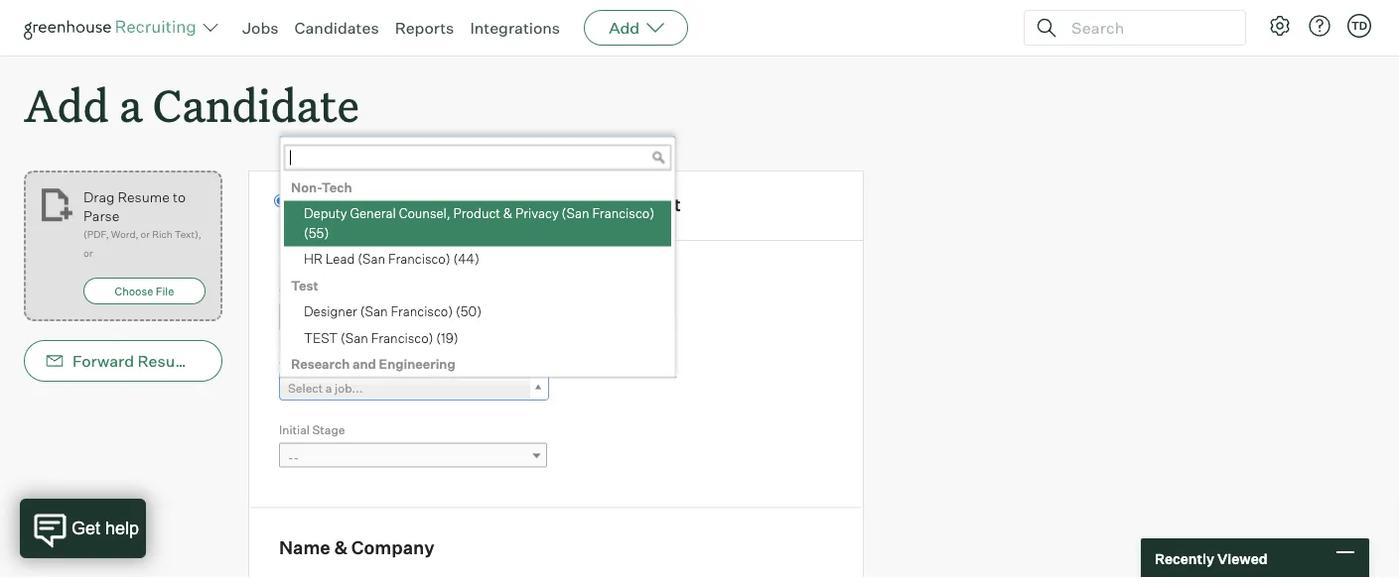 Task type: describe. For each thing, give the bounding box(es) containing it.
reports
[[395, 18, 454, 38]]

filter
[[288, 311, 317, 326]]

jobs
[[320, 311, 343, 326]]

parse
[[83, 207, 119, 225]]

(san inside option
[[358, 251, 385, 267]]

& inside the deputy general counsel, product & privacy (san francisco) (55)
[[503, 206, 512, 222]]

non-tech option
[[284, 175, 671, 201]]

jobs link
[[242, 18, 279, 38]]

a for candidate
[[119, 75, 142, 134]]

designer (san francisco) (50) option
[[284, 300, 671, 326]]

via
[[202, 352, 223, 372]]

initial stage
[[279, 423, 345, 438]]

general
[[350, 206, 396, 222]]

0 vertical spatial candidate
[[153, 75, 359, 134]]

filter jobs by office...
[[288, 311, 404, 326]]

job
[[279, 353, 300, 368]]

resume for drag
[[118, 188, 170, 206]]

forward
[[72, 352, 134, 372]]

name & company
[[279, 537, 434, 560]]

lead
[[325, 251, 355, 267]]

add button
[[584, 10, 688, 46]]

(19)
[[436, 330, 458, 346]]

forward resume via email button
[[24, 341, 268, 382]]

research and engineering option
[[284, 352, 671, 379]]

add for add a candidate
[[24, 75, 109, 134]]

non-tech
[[291, 179, 352, 195]]

francisco) down office...
[[371, 330, 433, 346]]

product
[[453, 206, 500, 222]]

rich
[[152, 229, 172, 241]]

integrations link
[[470, 18, 560, 38]]

privacy
[[515, 206, 559, 222]]

job *
[[279, 353, 308, 368]]

2 - from the left
[[293, 451, 299, 466]]

research
[[291, 357, 350, 373]]

test (san francisco) (19) option
[[284, 326, 671, 352]]

1 vertical spatial or
[[83, 247, 93, 260]]

francisco) inside option
[[388, 251, 450, 267]]

choose
[[115, 285, 153, 298]]

(55)
[[304, 225, 329, 241]]

(44)
[[453, 251, 479, 267]]

candidates link
[[294, 18, 379, 38]]

by
[[346, 311, 359, 326]]

resume for forward
[[138, 352, 198, 372]]

--
[[288, 451, 299, 466]]

drag resume to parse (pdf, word, or rich text), or
[[83, 188, 201, 260]]

tech
[[321, 179, 352, 195]]

name
[[279, 537, 330, 560]]

add a candidate
[[24, 75, 359, 134]]

add for add
[[609, 18, 640, 38]]

designer (san francisco) (50)
[[304, 304, 482, 320]]

word,
[[111, 229, 138, 241]]

(san right by
[[360, 304, 388, 320]]

counsel,
[[399, 206, 450, 222]]

designer
[[304, 304, 357, 320]]

deputy general counsel, product & privacy (san francisco) (55) option
[[284, 201, 671, 247]]

greenhouse recruiting image
[[24, 16, 203, 40]]

1 - from the left
[[288, 451, 293, 466]]

configure image
[[1268, 14, 1292, 38]]

viewed
[[1217, 550, 1268, 568]]

list box containing non-tech
[[280, 175, 671, 579]]

(50)
[[456, 304, 482, 320]]

job
[[430, 193, 457, 216]]

hr lead (san francisco) (44)
[[304, 251, 479, 267]]

test (san francisco) (19)
[[304, 330, 458, 346]]

Candidate for a job radio
[[274, 195, 287, 208]]

office...
[[362, 311, 404, 326]]

stage
[[312, 423, 345, 438]]



Task type: locate. For each thing, give the bounding box(es) containing it.
0 vertical spatial add
[[609, 18, 640, 38]]

resume
[[118, 188, 170, 206], [138, 352, 198, 372]]

and
[[353, 357, 376, 373]]

add
[[609, 18, 640, 38], [24, 75, 109, 134]]

a down greenhouse recruiting image
[[119, 75, 142, 134]]

(san right privacy
[[562, 206, 589, 222]]

recently
[[1155, 550, 1214, 568]]

0 vertical spatial resume
[[118, 188, 170, 206]]

office
[[279, 283, 312, 298]]

Search text field
[[1066, 13, 1227, 42]]

None text field
[[284, 145, 671, 171]]

td button
[[1347, 14, 1371, 38]]

2 horizontal spatial a
[[416, 193, 426, 216]]

-- link
[[279, 444, 547, 472]]

Prospect radio
[[582, 195, 595, 208]]

list box
[[280, 175, 671, 579]]

1 vertical spatial &
[[334, 537, 348, 560]]

deputy general counsel, product & privacy (san francisco) (55)
[[304, 206, 654, 241]]

1 vertical spatial resume
[[138, 352, 198, 372]]

forward resume via email
[[72, 352, 268, 372]]

1 vertical spatial add
[[24, 75, 109, 134]]

test option
[[284, 273, 671, 300]]

&
[[503, 206, 512, 222], [334, 537, 348, 560]]

1 horizontal spatial &
[[503, 206, 512, 222]]

resume inside button
[[138, 352, 198, 372]]

candidate
[[153, 75, 359, 134], [295, 193, 384, 216]]

for
[[388, 193, 412, 216]]

0 vertical spatial &
[[503, 206, 512, 222]]

research and engineering
[[291, 357, 455, 373]]

text),
[[175, 229, 201, 241]]

1 horizontal spatial add
[[609, 18, 640, 38]]

job...
[[335, 381, 363, 396]]

(pdf,
[[83, 229, 109, 241]]

francisco) down counsel,
[[388, 251, 450, 267]]

0 vertical spatial a
[[119, 75, 142, 134]]

a left job...
[[326, 381, 332, 396]]

francisco)
[[592, 206, 654, 222], [388, 251, 450, 267], [391, 304, 453, 320], [371, 330, 433, 346]]

(san inside the deputy general counsel, product & privacy (san francisco) (55)
[[562, 206, 589, 222]]

0 vertical spatial or
[[141, 229, 150, 241]]

a
[[119, 75, 142, 134], [416, 193, 426, 216], [326, 381, 332, 396]]

(san
[[562, 206, 589, 222], [358, 251, 385, 267], [360, 304, 388, 320], [341, 330, 368, 346]]

francisco) right privacy
[[592, 206, 654, 222]]

francisco) inside the deputy general counsel, product & privacy (san francisco) (55)
[[592, 206, 654, 222]]

or left rich
[[141, 229, 150, 241]]

0 horizontal spatial a
[[119, 75, 142, 134]]

select
[[288, 381, 323, 396]]

& right name
[[334, 537, 348, 560]]

hr
[[304, 251, 322, 267]]

0 horizontal spatial or
[[83, 247, 93, 260]]

select a job... link
[[279, 374, 549, 402]]

candidate for a job
[[295, 193, 457, 216]]

-
[[288, 451, 293, 466], [293, 451, 299, 466]]

(san down by
[[341, 330, 368, 346]]

filter jobs by office... link
[[279, 304, 549, 332]]

test
[[291, 278, 318, 294]]

to
[[173, 188, 186, 206]]

1 vertical spatial a
[[416, 193, 426, 216]]

file
[[156, 285, 174, 298]]

td button
[[1343, 10, 1375, 42]]

& left privacy
[[503, 206, 512, 222]]

1 vertical spatial candidate
[[295, 193, 384, 216]]

choose file
[[115, 285, 174, 298]]

non-
[[291, 179, 321, 195]]

company
[[351, 537, 434, 560]]

select a job...
[[288, 381, 363, 396]]

2 vertical spatial a
[[326, 381, 332, 396]]

test
[[304, 330, 338, 346]]

drag
[[83, 188, 115, 206]]

deputy
[[304, 206, 347, 222]]

0 horizontal spatial &
[[334, 537, 348, 560]]

a right for
[[416, 193, 426, 216]]

add inside popup button
[[609, 18, 640, 38]]

resume left to
[[118, 188, 170, 206]]

recently viewed
[[1155, 550, 1268, 568]]

1 horizontal spatial a
[[326, 381, 332, 396]]

td
[[1351, 19, 1367, 32]]

prospect
[[603, 193, 681, 216]]

engineering
[[379, 357, 455, 373]]

resume inside drag resume to parse (pdf, word, or rich text), or
[[118, 188, 170, 206]]

or down "(pdf,"
[[83, 247, 93, 260]]

a for job...
[[326, 381, 332, 396]]

0 horizontal spatial add
[[24, 75, 109, 134]]

1 horizontal spatial or
[[141, 229, 150, 241]]

reports link
[[395, 18, 454, 38]]

resume left via
[[138, 352, 198, 372]]

francisco) up (19)
[[391, 304, 453, 320]]

jobs
[[242, 18, 279, 38]]

initial
[[279, 423, 310, 438]]

candidates
[[294, 18, 379, 38]]

hr lead (san francisco) (44) option
[[284, 247, 671, 273]]

integrations
[[470, 18, 560, 38]]

email
[[227, 352, 268, 372]]

or
[[141, 229, 150, 241], [83, 247, 93, 260]]

(san right lead
[[358, 251, 385, 267]]

*
[[303, 353, 308, 368]]



Task type: vqa. For each thing, say whether or not it's contained in the screenshot.
the leftmost &
yes



